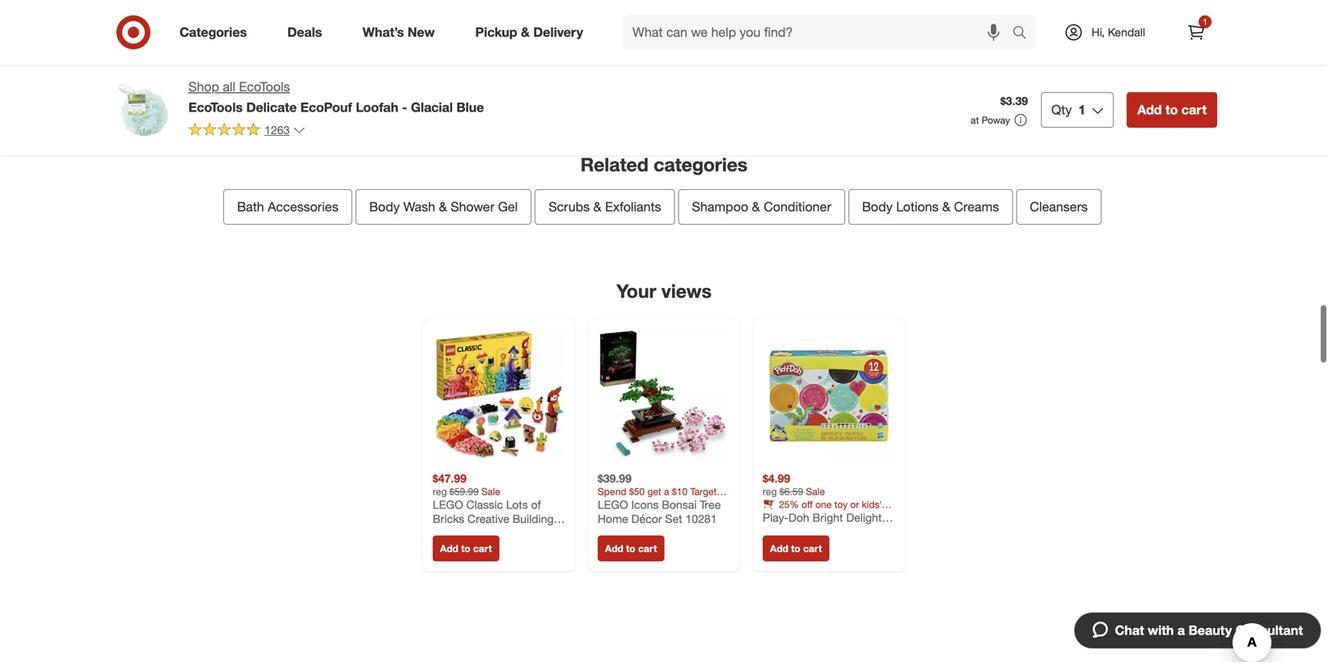 Task type: describe. For each thing, give the bounding box(es) containing it.
kendall
[[1108, 25, 1146, 39]]

deals
[[287, 24, 322, 40]]

10281
[[686, 510, 717, 525]]

blue
[[457, 99, 484, 115]]

0 horizontal spatial 1
[[1079, 102, 1086, 118]]

body lotions & creams
[[862, 198, 1000, 213]]

bath accessories
[[237, 198, 339, 213]]

lego classic lots of bricks creative building toys set 11030 image
[[433, 328, 566, 460]]

conditioner
[[764, 198, 832, 213]]

11030
[[479, 525, 510, 539]]

body lotions & creams link
[[849, 188, 1013, 223]]

$47.99
[[433, 470, 467, 484]]

all
[[223, 79, 236, 95]]

ecopouf
[[301, 99, 352, 115]]

book
[[763, 509, 785, 521]]

building
[[513, 510, 554, 525]]

25%
[[779, 497, 799, 509]]

consultant
[[1236, 623, 1304, 639]]

$4.99 reg $6.59 sale
[[763, 470, 825, 496]]

or
[[851, 497, 860, 509]]

categories link
[[166, 15, 267, 50]]

hi,
[[1092, 25, 1105, 39]]

chat
[[1115, 623, 1145, 639]]

shampoo
[[692, 198, 749, 213]]

qty 1
[[1052, 102, 1086, 118]]

what's new link
[[349, 15, 455, 50]]

what's new
[[363, 24, 435, 40]]

beauty
[[1189, 623, 1233, 639]]

qty
[[1052, 102, 1072, 118]]

lego icons bonsai tree home décor set 10281
[[598, 496, 721, 525]]

set inside lego icons bonsai tree home décor set 10281
[[665, 510, 683, 525]]

one
[[816, 497, 832, 509]]

sale for $47.99
[[482, 484, 501, 496]]

25% off one toy or kids' book
[[763, 497, 882, 521]]

1 inside 1 link
[[1203, 17, 1208, 27]]

cleansers link
[[1017, 188, 1102, 223]]

reg for $47.99
[[433, 484, 447, 496]]

chat with a beauty consultant
[[1115, 623, 1304, 639]]

bath
[[237, 198, 264, 213]]

chat with a beauty consultant button
[[1074, 613, 1322, 650]]

glacial
[[411, 99, 453, 115]]

body for body lotions & creams
[[862, 198, 893, 213]]

play-doh bright delights 12-pack image
[[763, 328, 896, 460]]

toys
[[433, 525, 456, 539]]

categories
[[654, 152, 748, 174]]

shampoo & conditioner link
[[679, 188, 845, 223]]

shop all ecotools ecotools delicate ecopouf loofah - glacial blue
[[189, 79, 484, 115]]

delicate
[[246, 99, 297, 115]]

lego inside $47.99 reg $59.99 sale lego classic lots of bricks creative building toys set 11030
[[433, 496, 463, 510]]

off
[[802, 497, 813, 509]]

body wash & shower gel link
[[356, 188, 532, 223]]

your views
[[617, 278, 712, 301]]

deals link
[[274, 15, 342, 50]]

$47.99 reg $59.99 sale lego classic lots of bricks creative building toys set 11030
[[433, 470, 554, 539]]

1 link
[[1179, 15, 1215, 50]]

décor
[[632, 510, 662, 525]]

exfoliants
[[605, 198, 662, 213]]

lotions
[[897, 198, 939, 213]]

pickup & delivery
[[476, 24, 583, 40]]

-
[[402, 99, 407, 115]]

views
[[662, 278, 712, 301]]

what's
[[363, 24, 404, 40]]

new
[[408, 24, 435, 40]]

related categories
[[581, 152, 748, 174]]

home
[[598, 510, 629, 525]]

body for body wash & shower gel
[[369, 198, 400, 213]]

& for scrubs
[[594, 198, 602, 213]]

of
[[531, 496, 541, 510]]

classic
[[466, 496, 503, 510]]

related
[[581, 152, 649, 174]]

gel
[[498, 198, 518, 213]]

categories
[[180, 24, 247, 40]]

icons
[[632, 496, 659, 510]]



Task type: vqa. For each thing, say whether or not it's contained in the screenshot.
When
no



Task type: locate. For each thing, give the bounding box(es) containing it.
shop
[[189, 79, 219, 95]]

set inside $47.99 reg $59.99 sale lego classic lots of bricks creative building toys set 11030
[[459, 525, 476, 539]]

kids'
[[862, 497, 882, 509]]

bonsai
[[662, 496, 697, 510]]

$6.59
[[780, 484, 804, 496]]

sale up one
[[806, 484, 825, 496]]

lego down $39.99
[[598, 496, 628, 510]]

reg inside $4.99 reg $6.59 sale
[[763, 484, 777, 496]]

1 right qty
[[1079, 102, 1086, 118]]

& right scrubs
[[594, 198, 602, 213]]

sale inside $4.99 reg $6.59 sale
[[806, 484, 825, 496]]

at
[[971, 114, 979, 126]]

reg for $4.99
[[763, 484, 777, 496]]

hi, kendall
[[1092, 25, 1146, 39]]

body
[[369, 198, 400, 213], [862, 198, 893, 213]]

1 vertical spatial ecotools
[[189, 99, 243, 115]]

1 body from the left
[[369, 198, 400, 213]]

1 reg from the left
[[433, 484, 447, 496]]

body left wash
[[369, 198, 400, 213]]

bath accessories link
[[223, 188, 352, 223]]

1 vertical spatial 1
[[1079, 102, 1086, 118]]

1263
[[265, 123, 290, 137]]

1
[[1203, 17, 1208, 27], [1079, 102, 1086, 118]]

0 horizontal spatial body
[[369, 198, 400, 213]]

reg left $6.59
[[763, 484, 777, 496]]

2 sale from the left
[[806, 484, 825, 496]]

body left lotions
[[862, 198, 893, 213]]

sale for $4.99
[[806, 484, 825, 496]]

1 horizontal spatial set
[[665, 510, 683, 525]]

&
[[521, 24, 530, 40], [439, 198, 447, 213], [594, 198, 602, 213], [752, 198, 760, 213], [943, 198, 951, 213]]

& for pickup
[[521, 24, 530, 40]]

body wash & shower gel
[[369, 198, 518, 213]]

shampoo & conditioner
[[692, 198, 832, 213]]

$3.39
[[1001, 94, 1028, 108]]

cleansers
[[1030, 198, 1088, 213]]

scrubs
[[549, 198, 590, 213]]

delivery
[[534, 24, 583, 40]]

0 horizontal spatial sale
[[482, 484, 501, 496]]

0 horizontal spatial set
[[459, 525, 476, 539]]

1 sale from the left
[[482, 484, 501, 496]]

image of ecotools delicate ecopouf loofah - glacial blue image
[[111, 78, 176, 142]]

& right wash
[[439, 198, 447, 213]]

& for shampoo
[[752, 198, 760, 213]]

with
[[1148, 623, 1174, 639]]

$39.99
[[598, 470, 632, 484]]

1 right kendall
[[1203, 17, 1208, 27]]

lego inside lego icons bonsai tree home décor set 10281
[[598, 496, 628, 510]]

scrubs & exfoliants link
[[535, 188, 675, 223]]

1 horizontal spatial body
[[862, 198, 893, 213]]

wash
[[404, 198, 435, 213]]

1 horizontal spatial lego
[[598, 496, 628, 510]]

1 lego from the left
[[433, 496, 463, 510]]

2 lego from the left
[[598, 496, 628, 510]]

reg left $59.99
[[433, 484, 447, 496]]

1 horizontal spatial sale
[[806, 484, 825, 496]]

1 horizontal spatial reg
[[763, 484, 777, 496]]

scrubs & exfoliants
[[549, 198, 662, 213]]

tree
[[700, 496, 721, 510]]

lego
[[433, 496, 463, 510], [598, 496, 628, 510]]

search button
[[1005, 15, 1044, 53]]

set right toys
[[459, 525, 476, 539]]

loofah
[[356, 99, 399, 115]]

0 vertical spatial ecotools
[[239, 79, 290, 95]]

lots
[[506, 496, 528, 510]]

pickup & delivery link
[[462, 15, 604, 50]]

0 vertical spatial 1
[[1203, 17, 1208, 27]]

shower
[[451, 198, 495, 213]]

your
[[617, 278, 657, 301]]

ecotools up delicate
[[239, 79, 290, 95]]

creams
[[954, 198, 1000, 213]]

cart
[[161, 19, 180, 31], [326, 19, 345, 31], [491, 19, 510, 31], [656, 19, 675, 31], [821, 19, 840, 31], [986, 19, 1005, 31], [1151, 19, 1170, 31], [1182, 102, 1207, 118], [473, 541, 492, 553], [638, 541, 657, 553], [803, 541, 822, 553]]

add to cart
[[128, 19, 180, 31], [293, 19, 345, 31], [458, 19, 510, 31], [623, 19, 675, 31], [788, 19, 840, 31], [953, 19, 1005, 31], [1118, 19, 1170, 31], [1138, 102, 1207, 118], [440, 541, 492, 553], [605, 541, 657, 553], [770, 541, 822, 553]]

lego icons bonsai tree home décor set 10281 image
[[598, 328, 731, 460]]

ecotools down the shop at top
[[189, 99, 243, 115]]

$59.99
[[450, 484, 479, 496]]

lego down $47.99
[[433, 496, 463, 510]]

poway
[[982, 114, 1011, 126]]

bricks
[[433, 510, 465, 525]]

1263 link
[[189, 122, 306, 141]]

& right "pickup"
[[521, 24, 530, 40]]

sale inside $47.99 reg $59.99 sale lego classic lots of bricks creative building toys set 11030
[[482, 484, 501, 496]]

& right lotions
[[943, 198, 951, 213]]

a
[[1178, 623, 1185, 639]]

add
[[128, 19, 146, 31], [293, 19, 311, 31], [458, 19, 476, 31], [623, 19, 641, 31], [788, 19, 807, 31], [953, 19, 972, 31], [1118, 19, 1137, 31], [1138, 102, 1162, 118], [440, 541, 459, 553], [605, 541, 624, 553], [770, 541, 789, 553]]

toy
[[835, 497, 848, 509]]

What can we help you find? suggestions appear below search field
[[623, 15, 1017, 50]]

ecotools
[[239, 79, 290, 95], [189, 99, 243, 115]]

sale
[[482, 484, 501, 496], [806, 484, 825, 496]]

sale right $59.99
[[482, 484, 501, 496]]

reg
[[433, 484, 447, 496], [763, 484, 777, 496]]

creative
[[468, 510, 510, 525]]

& right shampoo on the right of the page
[[752, 198, 760, 213]]

0 horizontal spatial reg
[[433, 484, 447, 496]]

2 reg from the left
[[763, 484, 777, 496]]

0 horizontal spatial lego
[[433, 496, 463, 510]]

1 horizontal spatial 1
[[1203, 17, 1208, 27]]

search
[[1005, 26, 1044, 42]]

at poway
[[971, 114, 1011, 126]]

accessories
[[268, 198, 339, 213]]

2 body from the left
[[862, 198, 893, 213]]

reg inside $47.99 reg $59.99 sale lego classic lots of bricks creative building toys set 11030
[[433, 484, 447, 496]]

set
[[665, 510, 683, 525], [459, 525, 476, 539]]

set right the décor
[[665, 510, 683, 525]]

$4.99
[[763, 470, 791, 484]]

pickup
[[476, 24, 518, 40]]

to
[[149, 19, 158, 31], [314, 19, 323, 31], [479, 19, 488, 31], [644, 19, 654, 31], [809, 19, 819, 31], [974, 19, 984, 31], [1139, 19, 1149, 31], [1166, 102, 1178, 118], [461, 541, 471, 553], [626, 541, 636, 553], [791, 541, 801, 553]]



